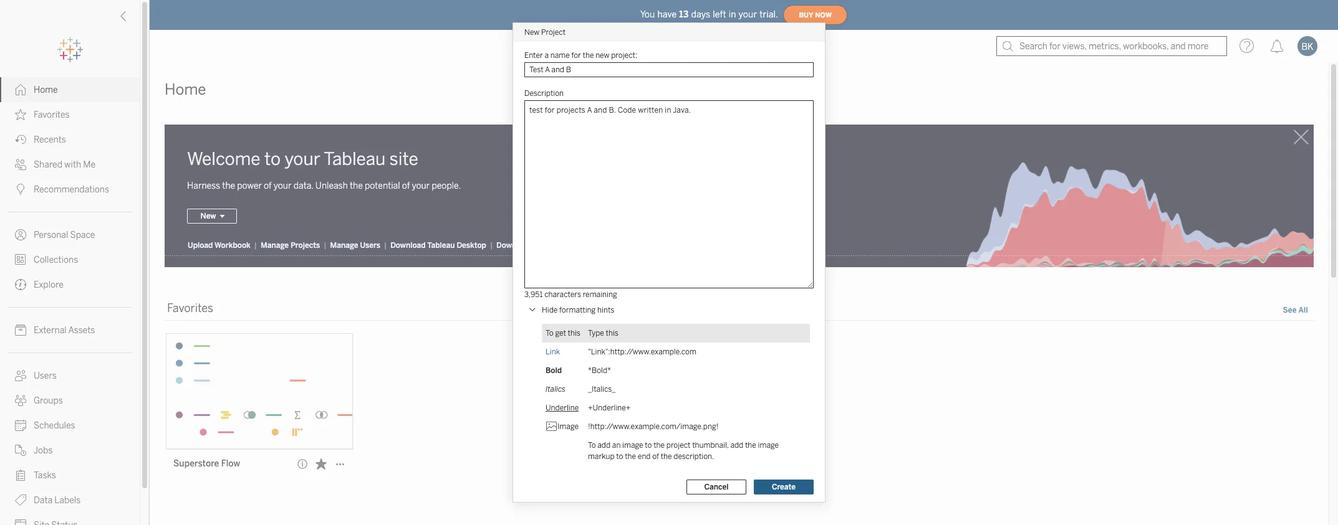 Task type: describe. For each thing, give the bounding box(es) containing it.
1 manage from the left
[[261, 242, 289, 250]]

space
[[70, 230, 95, 241]]

the right for
[[583, 51, 594, 60]]

bold
[[546, 367, 562, 375]]

cancel
[[704, 483, 729, 492]]

enter a name for the new project:
[[524, 51, 637, 60]]

type
[[588, 329, 604, 338]]

link link
[[546, 348, 560, 357]]

now
[[815, 11, 832, 19]]

underline
[[546, 404, 579, 413]]

superstore flow
[[173, 459, 240, 470]]

get
[[555, 329, 566, 338]]

new for new
[[200, 212, 216, 221]]

create button
[[754, 480, 814, 495]]

2 add from the left
[[731, 442, 743, 450]]

personal space link
[[0, 223, 140, 248]]

1 horizontal spatial of
[[402, 181, 410, 192]]

hide formatting hints button
[[526, 303, 617, 318]]

1 add from the left
[[598, 442, 611, 450]]

hints
[[597, 306, 614, 315]]

see all link
[[1282, 305, 1309, 318]]

have
[[658, 9, 677, 20]]

manage users link
[[330, 241, 381, 251]]

upload workbook | manage projects | manage users | download tableau desktop | download tableau prep builder
[[188, 242, 607, 250]]

trial.
[[760, 9, 778, 20]]

the down project
[[661, 453, 672, 461]]

projects
[[291, 242, 320, 250]]

markup
[[588, 453, 615, 461]]

hide
[[542, 306, 558, 315]]

left
[[713, 9, 726, 20]]

Enter a name for the new project: text field
[[524, 62, 814, 77]]

the left project
[[654, 442, 665, 450]]

to add an image to the project thumbnail, add the image markup to the end of the description.
[[588, 442, 779, 461]]

superstore
[[173, 459, 219, 470]]

unleash
[[315, 181, 348, 192]]

your right in at the right top
[[739, 9, 757, 20]]

groups
[[34, 396, 63, 407]]

workbook
[[215, 242, 251, 250]]

jobs link
[[0, 438, 140, 463]]

upload workbook button
[[187, 241, 251, 251]]

create
[[772, 483, 796, 492]]

2 manage from the left
[[330, 242, 358, 250]]

0 horizontal spatial of
[[264, 181, 272, 192]]

description
[[524, 89, 564, 98]]

external assets
[[34, 326, 95, 336]]

collections
[[34, 255, 78, 266]]

italics
[[546, 385, 566, 394]]

!http://www.example.com/image.png!
[[588, 423, 719, 432]]

site
[[389, 149, 418, 170]]

shared with me link
[[0, 152, 140, 177]]

1 vertical spatial favorites
[[167, 302, 213, 316]]

new button
[[187, 209, 237, 224]]

schedules link
[[0, 413, 140, 438]]

end
[[638, 453, 651, 461]]

prep
[[563, 242, 579, 250]]

buy now
[[799, 11, 832, 19]]

shared
[[34, 160, 62, 170]]

you
[[640, 9, 655, 20]]

thumbnail,
[[692, 442, 729, 450]]

desktop
[[457, 242, 486, 250]]

remaining
[[583, 291, 617, 299]]

to for to get this
[[546, 329, 554, 338]]

1 horizontal spatial users
[[360, 242, 380, 250]]

potential
[[365, 181, 400, 192]]

tasks
[[34, 471, 56, 481]]

in
[[729, 9, 736, 20]]

jobs
[[34, 446, 53, 456]]

upload
[[188, 242, 213, 250]]

2 this from the left
[[606, 329, 619, 338]]

data labels
[[34, 496, 81, 506]]

home link
[[0, 77, 140, 102]]

external assets link
[[0, 318, 140, 343]]

assets
[[68, 326, 95, 336]]

"link":http://www.example.com
[[588, 348, 697, 357]]

your left "data." in the top left of the page
[[274, 181, 292, 192]]

favorites link
[[0, 102, 140, 127]]

data labels link
[[0, 488, 140, 513]]

harness the power of your data. unleash the potential of your people.
[[187, 181, 461, 192]]

see
[[1283, 306, 1297, 315]]

13
[[679, 9, 689, 20]]

flow
[[221, 459, 240, 470]]

download tableau prep builder link
[[496, 241, 607, 251]]

new project dialog
[[513, 23, 825, 503]]

schedules
[[34, 421, 75, 432]]

hide formatting hints
[[542, 306, 614, 315]]

navigation panel element
[[0, 37, 140, 526]]

your up "data." in the top left of the page
[[285, 149, 320, 170]]

project:
[[611, 51, 637, 60]]

2 vertical spatial to
[[616, 453, 623, 461]]

cancel button
[[687, 480, 746, 495]]

2 image from the left
[[758, 442, 779, 450]]

collections link
[[0, 248, 140, 273]]

explore
[[34, 280, 64, 291]]

the right unleash
[[350, 181, 363, 192]]

*bold*
[[588, 367, 611, 375]]

welcome to your tableau site
[[187, 149, 418, 170]]

recents link
[[0, 127, 140, 152]]

4 | from the left
[[490, 242, 493, 250]]

power
[[237, 181, 262, 192]]

new for new project
[[524, 28, 540, 37]]



Task type: locate. For each thing, give the bounding box(es) containing it.
1 horizontal spatial tableau
[[427, 242, 455, 250]]

1 horizontal spatial this
[[606, 329, 619, 338]]

to up markup
[[588, 442, 596, 450]]

of
[[264, 181, 272, 192], [402, 181, 410, 192], [652, 453, 659, 461]]

users inside main navigation. press the up and down arrow keys to access links. element
[[34, 371, 57, 382]]

1 horizontal spatial home
[[165, 80, 206, 99]]

| right desktop
[[490, 242, 493, 250]]

manage projects link
[[260, 241, 321, 251]]

3,951
[[524, 291, 543, 299]]

personal space
[[34, 230, 95, 241]]

0 horizontal spatial image
[[622, 442, 643, 450]]

you have 13 days left in your trial.
[[640, 9, 778, 20]]

enter
[[524, 51, 543, 60]]

+underline+
[[588, 404, 631, 413]]

home
[[165, 80, 206, 99], [34, 85, 58, 95]]

image
[[622, 442, 643, 450], [758, 442, 779, 450]]

0 horizontal spatial favorites
[[34, 110, 70, 120]]

with
[[64, 160, 81, 170]]

new
[[596, 51, 610, 60]]

| right workbook
[[254, 242, 257, 250]]

to for to add an image to the project thumbnail, add the image markup to the end of the description.
[[588, 442, 596, 450]]

1 horizontal spatial download
[[496, 242, 532, 250]]

the left end at bottom left
[[625, 453, 636, 461]]

shared with me
[[34, 160, 96, 170]]

this right type
[[606, 329, 619, 338]]

groups link
[[0, 389, 140, 413]]

tableau left prep
[[533, 242, 561, 250]]

main navigation. press the up and down arrow keys to access links. element
[[0, 77, 140, 526]]

1 download from the left
[[391, 242, 426, 250]]

type this
[[588, 329, 619, 338]]

download right desktop
[[496, 242, 532, 250]]

| right manage users link
[[384, 242, 387, 250]]

0 horizontal spatial download
[[391, 242, 426, 250]]

the right the "thumbnail,"
[[745, 442, 756, 450]]

users
[[360, 242, 380, 250], [34, 371, 57, 382]]

0 horizontal spatial users
[[34, 371, 57, 382]]

to right welcome
[[264, 149, 281, 170]]

of right potential
[[402, 181, 410, 192]]

a
[[545, 51, 549, 60]]

1 horizontal spatial image
[[758, 442, 779, 450]]

to down an
[[616, 453, 623, 461]]

add
[[598, 442, 611, 450], [731, 442, 743, 450]]

1 horizontal spatial favorites
[[167, 302, 213, 316]]

manage left 'projects' on the left top
[[261, 242, 289, 250]]

0 horizontal spatial to
[[546, 329, 554, 338]]

builder
[[581, 242, 607, 250]]

recommendations
[[34, 185, 109, 195]]

your left people.
[[412, 181, 430, 192]]

0 vertical spatial to
[[546, 329, 554, 338]]

all
[[1299, 306, 1308, 315]]

2 download from the left
[[496, 242, 532, 250]]

to get this
[[546, 329, 581, 338]]

your
[[739, 9, 757, 20], [285, 149, 320, 170], [274, 181, 292, 192], [412, 181, 430, 192]]

1 vertical spatial new
[[200, 212, 216, 221]]

new inside popup button
[[200, 212, 216, 221]]

2 horizontal spatial to
[[645, 442, 652, 450]]

name
[[550, 51, 570, 60]]

tableau up unleash
[[324, 149, 386, 170]]

0 vertical spatial favorites
[[34, 110, 70, 120]]

0 horizontal spatial add
[[598, 442, 611, 450]]

add up markup
[[598, 442, 611, 450]]

new project
[[524, 28, 566, 37]]

0 horizontal spatial tableau
[[324, 149, 386, 170]]

manage
[[261, 242, 289, 250], [330, 242, 358, 250]]

0 vertical spatial new
[[524, 28, 540, 37]]

0 vertical spatial users
[[360, 242, 380, 250]]

0 vertical spatial to
[[264, 149, 281, 170]]

of inside to add an image to the project thumbnail, add the image markup to the end of the description.
[[652, 453, 659, 461]]

of right end at bottom left
[[652, 453, 659, 461]]

users link
[[0, 364, 140, 389]]

new up upload
[[200, 212, 216, 221]]

2 horizontal spatial of
[[652, 453, 659, 461]]

1 horizontal spatial add
[[731, 442, 743, 450]]

users up groups
[[34, 371, 57, 382]]

1 this from the left
[[568, 329, 581, 338]]

tableau left desktop
[[427, 242, 455, 250]]

2 horizontal spatial tableau
[[533, 242, 561, 250]]

download right manage users link
[[391, 242, 426, 250]]

| right 'projects' on the left top
[[324, 242, 326, 250]]

project
[[667, 442, 691, 450]]

of right power at the left of page
[[264, 181, 272, 192]]

download
[[391, 242, 426, 250], [496, 242, 532, 250]]

data
[[34, 496, 52, 506]]

to up end at bottom left
[[645, 442, 652, 450]]

favorites
[[34, 110, 70, 120], [167, 302, 213, 316]]

2 | from the left
[[324, 242, 326, 250]]

formatting
[[559, 306, 596, 315]]

0 horizontal spatial home
[[34, 85, 58, 95]]

project
[[541, 28, 566, 37]]

|
[[254, 242, 257, 250], [324, 242, 326, 250], [384, 242, 387, 250], [490, 242, 493, 250]]

welcome
[[187, 149, 260, 170]]

3,951 characters remaining
[[524, 291, 617, 299]]

0 horizontal spatial manage
[[261, 242, 289, 250]]

this right get
[[568, 329, 581, 338]]

to left get
[[546, 329, 554, 338]]

home inside main navigation. press the up and down arrow keys to access links. element
[[34, 85, 58, 95]]

1 | from the left
[[254, 242, 257, 250]]

the
[[583, 51, 594, 60], [222, 181, 235, 192], [350, 181, 363, 192], [654, 442, 665, 450], [745, 442, 756, 450], [625, 453, 636, 461], [661, 453, 672, 461]]

users down potential
[[360, 242, 380, 250]]

1 horizontal spatial new
[[524, 28, 540, 37]]

0 horizontal spatial to
[[264, 149, 281, 170]]

image up end at bottom left
[[622, 442, 643, 450]]

buy
[[799, 11, 813, 19]]

labels
[[54, 496, 81, 506]]

favorites inside main navigation. press the up and down arrow keys to access links. element
[[34, 110, 70, 120]]

new left the project on the top
[[524, 28, 540, 37]]

this
[[568, 329, 581, 338], [606, 329, 619, 338]]

characters
[[545, 291, 581, 299]]

to
[[546, 329, 554, 338], [588, 442, 596, 450]]

external
[[34, 326, 67, 336]]

1 horizontal spatial to
[[616, 453, 623, 461]]

3 | from the left
[[384, 242, 387, 250]]

see all
[[1283, 306, 1308, 315]]

new inside dialog
[[524, 28, 540, 37]]

1 horizontal spatial to
[[588, 442, 596, 450]]

1 vertical spatial to
[[645, 442, 652, 450]]

the left power at the left of page
[[222, 181, 235, 192]]

Description text field
[[524, 100, 814, 289]]

tableau
[[324, 149, 386, 170], [427, 242, 455, 250], [533, 242, 561, 250]]

1 horizontal spatial manage
[[330, 242, 358, 250]]

1 image from the left
[[622, 442, 643, 450]]

0 horizontal spatial this
[[568, 329, 581, 338]]

image up create button
[[758, 442, 779, 450]]

for
[[571, 51, 581, 60]]

link
[[546, 348, 560, 357]]

_italics_
[[588, 385, 616, 394]]

harness
[[187, 181, 220, 192]]

manage right 'projects' on the left top
[[330, 242, 358, 250]]

recommendations link
[[0, 177, 140, 202]]

explore link
[[0, 273, 140, 297]]

personal
[[34, 230, 68, 241]]

data.
[[294, 181, 314, 192]]

download tableau desktop link
[[390, 241, 487, 251]]

recents
[[34, 135, 66, 145]]

1 vertical spatial users
[[34, 371, 57, 382]]

add right the "thumbnail,"
[[731, 442, 743, 450]]

1 vertical spatial to
[[588, 442, 596, 450]]

image
[[558, 423, 579, 432]]

to inside to add an image to the project thumbnail, add the image markup to the end of the description.
[[588, 442, 596, 450]]

0 horizontal spatial new
[[200, 212, 216, 221]]



Task type: vqa. For each thing, say whether or not it's contained in the screenshot.
Data Guide image
no



